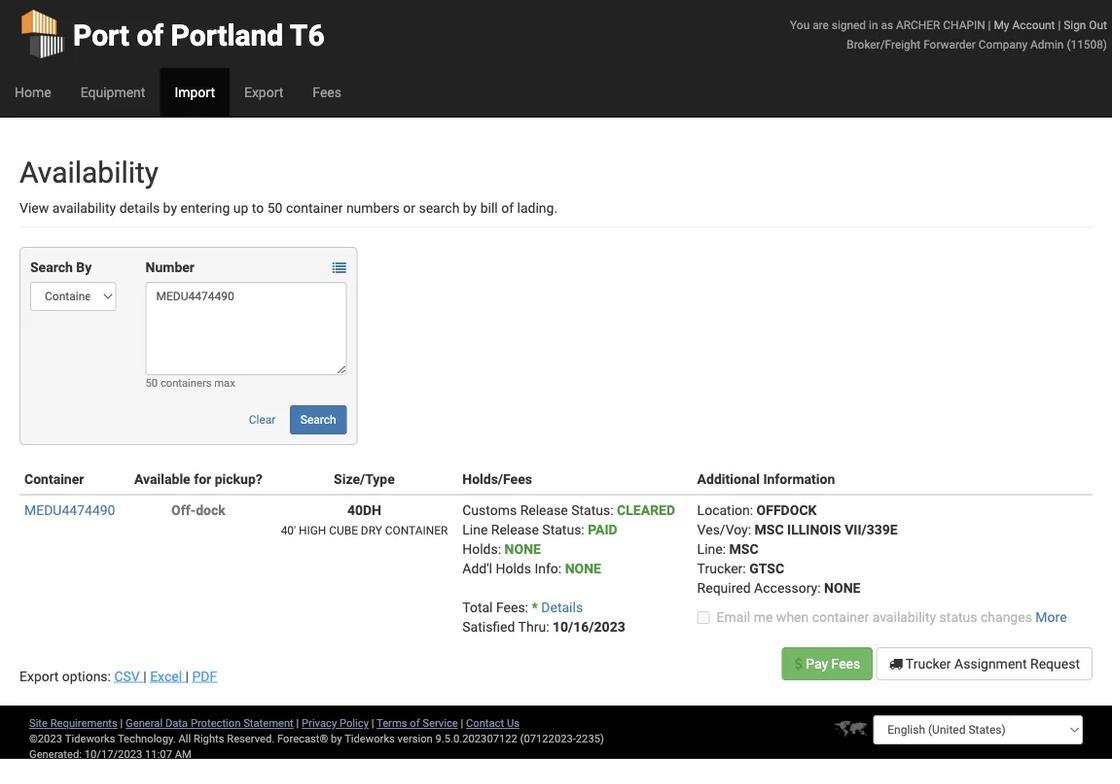 Task type: describe. For each thing, give the bounding box(es) containing it.
2 horizontal spatial by
[[463, 200, 477, 216]]

export options: csv | excel | pdf
[[19, 669, 217, 685]]

show list image
[[332, 261, 346, 275]]

you
[[790, 18, 810, 32]]

0 vertical spatial of
[[137, 18, 164, 53]]

sign
[[1064, 18, 1086, 32]]

cube
[[329, 524, 358, 538]]

line:
[[697, 541, 726, 558]]

| up forecast® on the left bottom
[[296, 718, 299, 730]]

details
[[541, 600, 583, 616]]

in
[[869, 18, 878, 32]]

size/type
[[334, 471, 395, 487]]

more link
[[1036, 610, 1067, 626]]

lading.
[[517, 200, 558, 216]]

data
[[165, 718, 188, 730]]

customs release status : cleared line release status : paid holds: none add'l holds info: none
[[462, 503, 675, 577]]

assignment
[[955, 656, 1027, 672]]

me
[[754, 610, 773, 626]]

container
[[24, 471, 84, 487]]

pdf link
[[192, 669, 217, 685]]

ves/voy:
[[697, 522, 751, 538]]

clear button
[[238, 406, 286, 435]]

general data protection statement link
[[126, 718, 294, 730]]

port
[[73, 18, 129, 53]]

fees inside dropdown button
[[313, 84, 342, 100]]

accessory
[[754, 580, 818, 596]]

technology.
[[118, 733, 176, 746]]

Number text field
[[146, 282, 347, 376]]

illinois
[[787, 522, 841, 538]]

sign out link
[[1064, 18, 1107, 32]]

pickup?
[[215, 471, 262, 487]]

forecast®
[[277, 733, 328, 746]]

holds:
[[462, 541, 501, 558]]

terms of service link
[[377, 718, 458, 730]]

| up 9.5.0.202307122
[[461, 718, 463, 730]]

export for export
[[244, 84, 283, 100]]

import button
[[160, 68, 230, 117]]

trucker assignment request
[[903, 656, 1080, 672]]

40dh 40' high cube dry container
[[281, 503, 448, 538]]

search
[[419, 200, 460, 216]]

truck image
[[889, 657, 903, 671]]

high
[[299, 524, 326, 538]]

trucker
[[906, 656, 951, 672]]

container
[[385, 524, 448, 538]]

or
[[403, 200, 415, 216]]

0 horizontal spatial 50
[[146, 377, 158, 390]]

site requirements | general data protection statement | privacy policy | terms of service | contact us ©2023 tideworks technology. all rights reserved. forecast® by tideworks version 9.5.0.202307122 (07122023-2235)
[[29, 718, 604, 746]]

: down illinois
[[818, 580, 821, 596]]

location
[[697, 503, 750, 519]]

policy
[[340, 718, 369, 730]]

additional information
[[697, 471, 835, 487]]

usd image
[[795, 657, 802, 671]]

service
[[423, 718, 458, 730]]

info:
[[535, 561, 562, 577]]

trucker assignment request button
[[876, 648, 1093, 681]]

of inside site requirements | general data protection statement | privacy policy | terms of service | contact us ©2023 tideworks technology. all rights reserved. forecast® by tideworks version 9.5.0.202307122 (07122023-2235)
[[410, 718, 420, 730]]

rights
[[194, 733, 224, 746]]

2235)
[[576, 733, 604, 746]]

2 horizontal spatial of
[[501, 200, 514, 216]]

tideworks
[[345, 733, 395, 746]]

satisfied
[[462, 619, 515, 635]]

vii/339e
[[845, 522, 898, 538]]

| left my
[[988, 18, 991, 32]]

thru:
[[518, 619, 549, 635]]

| left pdf link
[[185, 669, 189, 685]]

| right "csv"
[[143, 669, 147, 685]]

: up paid
[[610, 503, 614, 519]]

import
[[175, 84, 215, 100]]

privacy policy link
[[302, 718, 369, 730]]

1 vertical spatial status
[[542, 522, 581, 538]]

40'
[[281, 524, 296, 538]]

more
[[1036, 610, 1067, 626]]

additional
[[697, 471, 760, 487]]

out
[[1089, 18, 1107, 32]]

50 containers max
[[146, 377, 235, 390]]

gtsc
[[749, 561, 784, 577]]

containers
[[160, 377, 212, 390]]

(07122023-
[[520, 733, 576, 746]]

terms
[[377, 718, 407, 730]]

required
[[697, 580, 751, 596]]

t6
[[290, 18, 325, 53]]

export button
[[230, 68, 298, 117]]

changes
[[981, 610, 1032, 626]]

1 vertical spatial availability
[[872, 610, 936, 626]]

bill
[[480, 200, 498, 216]]

us
[[507, 718, 520, 730]]

: up ves/voy:
[[750, 503, 753, 519]]

chapin
[[943, 18, 985, 32]]

1 horizontal spatial 50
[[267, 200, 283, 216]]

view availability details by entering up to 50 container numbers or search by bill of lading.
[[19, 200, 558, 216]]

off-
[[171, 503, 196, 519]]

company
[[979, 37, 1028, 51]]

equipment
[[80, 84, 145, 100]]



Task type: vqa. For each thing, say whether or not it's contained in the screenshot.


Task type: locate. For each thing, give the bounding box(es) containing it.
reserved.
[[227, 733, 275, 746]]

when
[[776, 610, 809, 626]]

: left paid
[[581, 522, 585, 538]]

msc down offdock
[[755, 522, 784, 538]]

1 horizontal spatial by
[[331, 733, 342, 746]]

search for search by
[[30, 259, 73, 275]]

medu4474490
[[24, 503, 115, 519]]

fees down t6
[[313, 84, 342, 100]]

statement
[[243, 718, 294, 730]]

| up tideworks
[[371, 718, 374, 730]]

1 vertical spatial fees
[[831, 656, 860, 672]]

status
[[571, 503, 610, 519], [542, 522, 581, 538]]

1 horizontal spatial availability
[[872, 610, 936, 626]]

email
[[717, 610, 750, 626]]

information
[[763, 471, 835, 487]]

release right the customs
[[520, 503, 568, 519]]

view
[[19, 200, 49, 216]]

0 vertical spatial msc
[[755, 522, 784, 538]]

pay fees button
[[782, 648, 873, 681]]

by
[[76, 259, 92, 275]]

status up paid
[[571, 503, 610, 519]]

archer
[[896, 18, 940, 32]]

for
[[194, 471, 211, 487]]

csv link
[[114, 669, 143, 685]]

entering
[[180, 200, 230, 216]]

0 horizontal spatial search
[[30, 259, 73, 275]]

equipment button
[[66, 68, 160, 117]]

2 vertical spatial none
[[824, 580, 860, 596]]

0 vertical spatial status
[[571, 503, 610, 519]]

search by
[[30, 259, 92, 275]]

search left the by
[[30, 259, 73, 275]]

0 vertical spatial container
[[286, 200, 343, 216]]

status
[[940, 610, 977, 626]]

export
[[244, 84, 283, 100], [19, 669, 59, 685]]

privacy
[[302, 718, 337, 730]]

2 vertical spatial of
[[410, 718, 420, 730]]

availability down availability on the top left
[[52, 200, 116, 216]]

home
[[15, 84, 51, 100]]

number
[[146, 259, 195, 275]]

none right info:
[[565, 561, 601, 577]]

none up holds
[[505, 541, 541, 558]]

fees:
[[496, 600, 528, 616]]

9.5.0.202307122
[[435, 733, 517, 746]]

1 horizontal spatial of
[[410, 718, 420, 730]]

numbers
[[346, 200, 400, 216]]

holds/fees
[[462, 471, 532, 487]]

0 vertical spatial fees
[[313, 84, 342, 100]]

status left paid
[[542, 522, 581, 538]]

home button
[[0, 68, 66, 117]]

you are signed in as archer chapin | my account | sign out broker/freight forwarder company admin (11508)
[[790, 18, 1107, 51]]

1 horizontal spatial container
[[812, 610, 869, 626]]

1 vertical spatial msc
[[729, 541, 759, 558]]

availability
[[52, 200, 116, 216], [872, 610, 936, 626]]

holds
[[496, 561, 531, 577]]

of right the bill
[[501, 200, 514, 216]]

my account link
[[994, 18, 1055, 32]]

release
[[520, 503, 568, 519], [491, 522, 539, 538]]

port of portland t6 link
[[19, 0, 325, 68]]

1 horizontal spatial fees
[[831, 656, 860, 672]]

contact
[[466, 718, 504, 730]]

by inside site requirements | general data protection statement | privacy policy | terms of service | contact us ©2023 tideworks technology. all rights reserved. forecast® by tideworks version 9.5.0.202307122 (07122023-2235)
[[331, 733, 342, 746]]

request
[[1030, 656, 1080, 672]]

1 vertical spatial 50
[[146, 377, 158, 390]]

0 vertical spatial availability
[[52, 200, 116, 216]]

0 vertical spatial release
[[520, 503, 568, 519]]

of
[[137, 18, 164, 53], [501, 200, 514, 216], [410, 718, 420, 730]]

0 horizontal spatial availability
[[52, 200, 116, 216]]

0 horizontal spatial fees
[[313, 84, 342, 100]]

of up version at the left bottom
[[410, 718, 420, 730]]

all
[[179, 733, 191, 746]]

total
[[462, 600, 493, 616]]

fees button
[[298, 68, 356, 117]]

options:
[[62, 669, 111, 685]]

1 horizontal spatial search
[[300, 414, 336, 427]]

offdock
[[757, 503, 817, 519]]

by right details
[[163, 200, 177, 216]]

by
[[163, 200, 177, 216], [463, 200, 477, 216], [331, 733, 342, 746]]

0 vertical spatial none
[[505, 541, 541, 558]]

None checkbox
[[697, 612, 710, 625]]

2 horizontal spatial none
[[824, 580, 860, 596]]

| left sign
[[1058, 18, 1061, 32]]

up
[[233, 200, 248, 216]]

signed
[[832, 18, 866, 32]]

0 horizontal spatial export
[[19, 669, 59, 685]]

release down the customs
[[491, 522, 539, 538]]

container up the pay fees
[[812, 610, 869, 626]]

excel link
[[150, 669, 185, 685]]

add'l
[[462, 561, 492, 577]]

trucker:
[[697, 561, 746, 577]]

| left general
[[120, 718, 123, 730]]

*
[[532, 600, 538, 616]]

paid
[[588, 522, 617, 538]]

0 horizontal spatial by
[[163, 200, 177, 216]]

cleared
[[617, 503, 675, 519]]

1 horizontal spatial none
[[565, 561, 601, 577]]

export for export options: csv | excel | pdf
[[19, 669, 59, 685]]

1 vertical spatial search
[[300, 414, 336, 427]]

search inside search button
[[300, 414, 336, 427]]

msc
[[755, 522, 784, 538], [729, 541, 759, 558]]

search for search
[[300, 414, 336, 427]]

contact us link
[[466, 718, 520, 730]]

0 horizontal spatial of
[[137, 18, 164, 53]]

details
[[119, 200, 160, 216]]

1 vertical spatial container
[[812, 610, 869, 626]]

excel
[[150, 669, 182, 685]]

are
[[813, 18, 829, 32]]

search right clear button
[[300, 414, 336, 427]]

50 right to
[[267, 200, 283, 216]]

1 vertical spatial none
[[565, 561, 601, 577]]

none right 'accessory'
[[824, 580, 860, 596]]

clear
[[249, 414, 276, 427]]

(11508)
[[1067, 37, 1107, 51]]

50 left "containers"
[[146, 377, 158, 390]]

to
[[252, 200, 264, 216]]

0 horizontal spatial none
[[505, 541, 541, 558]]

general
[[126, 718, 163, 730]]

account
[[1012, 18, 1055, 32]]

msc down ves/voy:
[[729, 541, 759, 558]]

by left the bill
[[463, 200, 477, 216]]

protection
[[191, 718, 241, 730]]

details link
[[541, 600, 583, 616]]

available
[[134, 471, 190, 487]]

0 vertical spatial export
[[244, 84, 283, 100]]

container right to
[[286, 200, 343, 216]]

availability up truck icon
[[872, 610, 936, 626]]

1 vertical spatial export
[[19, 669, 59, 685]]

as
[[881, 18, 893, 32]]

none inside location : offdock ves/voy: msc illinois vii/339e line: msc trucker: gtsc required accessory : none
[[824, 580, 860, 596]]

fees inside "button"
[[831, 656, 860, 672]]

0 horizontal spatial container
[[286, 200, 343, 216]]

|
[[988, 18, 991, 32], [1058, 18, 1061, 32], [143, 669, 147, 685], [185, 669, 189, 685], [120, 718, 123, 730], [296, 718, 299, 730], [371, 718, 374, 730], [461, 718, 463, 730]]

export inside dropdown button
[[244, 84, 283, 100]]

1 vertical spatial release
[[491, 522, 539, 538]]

my
[[994, 18, 1009, 32]]

0 vertical spatial 50
[[267, 200, 283, 216]]

©2023 tideworks
[[29, 733, 115, 746]]

fees right pay
[[831, 656, 860, 672]]

export up site at the left bottom of the page
[[19, 669, 59, 685]]

1 vertical spatial of
[[501, 200, 514, 216]]

by down privacy policy "link"
[[331, 733, 342, 746]]

0 vertical spatial search
[[30, 259, 73, 275]]

pdf
[[192, 669, 217, 685]]

csv
[[114, 669, 140, 685]]

export left fees dropdown button
[[244, 84, 283, 100]]

1 horizontal spatial export
[[244, 84, 283, 100]]

of right the port
[[137, 18, 164, 53]]

broker/freight
[[847, 37, 921, 51]]



